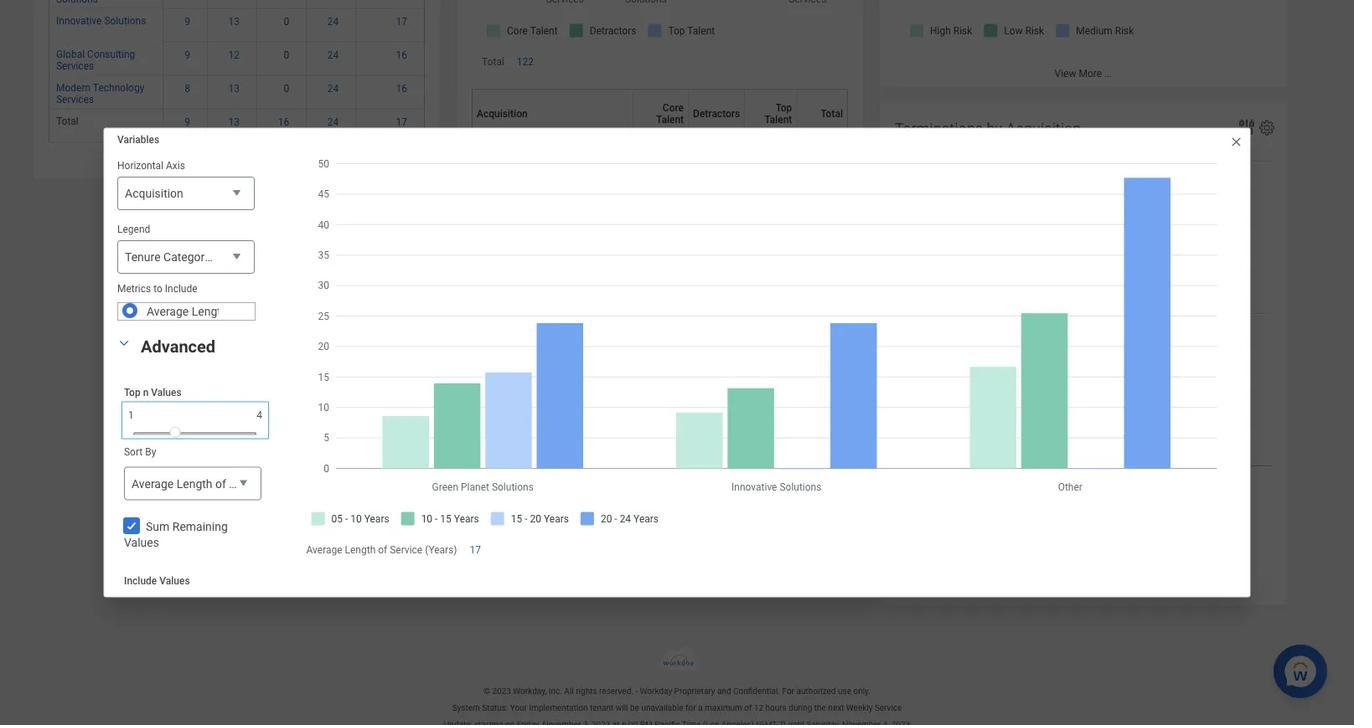 Task type: vqa. For each thing, say whether or not it's contained in the screenshot.


Task type: locate. For each thing, give the bounding box(es) containing it.
0 vertical spatial ...
[[1105, 68, 1113, 79]]

1 vertical spatial 13 button
[[228, 82, 242, 95]]

innovative solutions link
[[56, 11, 146, 27], [479, 209, 569, 224]]

update;
[[444, 721, 473, 726]]

innovative solutions
[[56, 15, 146, 27], [479, 212, 569, 224]]

0 horizontal spatial -
[[213, 251, 216, 265]]

17 button for 0
[[396, 15, 410, 28]]

proprietary
[[674, 687, 715, 697]]

services inside global consulting services
[[56, 60, 94, 72]]

solutions inside acquisition tenure analysis element
[[104, 15, 146, 27]]

0 vertical spatial horizontal
[[117, 160, 163, 172]]

total element for global consulting services
[[56, 112, 79, 127]]

1 horizontal spatial talent
[[765, 114, 792, 126]]

friday,
[[517, 721, 541, 726]]

horizontal for horizontal axis
[[117, 160, 163, 172]]

modern technology services link inside acquisition talent health element
[[479, 242, 608, 257]]

-
[[213, 251, 216, 265], [636, 687, 638, 697]]

1 vertical spatial 9
[[185, 49, 190, 61]]

inc.
[[549, 687, 562, 697]]

2 13 from the top
[[228, 83, 240, 94]]

innovative inside acquisition tenure analysis element
[[56, 15, 102, 27]]

2 vertical spatial services
[[570, 245, 608, 257]]

view inside acquisition high potentials retention risk element
[[1055, 68, 1077, 79]]

1 vertical spatial 13
[[228, 83, 240, 94]]

(years)
[[285, 305, 322, 319], [270, 478, 307, 491], [425, 544, 457, 556]]

0 vertical spatial 17
[[396, 16, 407, 27]]

modern technology services link for solutions
[[479, 242, 608, 257]]

1 horizontal spatial technology
[[516, 245, 568, 257]]

solutions
[[104, 15, 146, 27], [528, 212, 569, 224]]

solutions inside acquisition talent health element
[[528, 212, 569, 224]]

service inside metrics to include group
[[244, 305, 282, 319]]

modern inside acquisition talent health element
[[479, 245, 514, 257]]

17 inside advanced dialog
[[470, 544, 481, 556]]

modern technology services inside acquisition tenure analysis element
[[56, 82, 144, 105]]

0 vertical spatial modern
[[56, 82, 91, 94]]

values for sum
[[124, 537, 159, 551]]

122 for the leftmost 122 button
[[517, 56, 534, 68]]

2 9 button from the top
[[185, 48, 193, 62]]

position
[[219, 251, 262, 265]]

total element inside acquisition talent health element
[[479, 276, 502, 291]]

1 horizontal spatial november
[[843, 721, 881, 726]]

0 vertical spatial 0 button
[[284, 15, 292, 28]]

0 for technology
[[284, 83, 289, 94]]

axis inside include values group
[[172, 598, 191, 610]]

horizontal inside include values group
[[124, 598, 170, 610]]

2 talent from the left
[[765, 114, 792, 126]]

services for 8
[[56, 94, 94, 105]]

0 horizontal spatial 12 button
[[228, 48, 242, 62]]

0 vertical spatial 13 button
[[228, 15, 242, 28]]

2 15 from the top
[[660, 246, 671, 258]]

tenure category - position
[[124, 251, 262, 265]]

november
[[543, 721, 581, 726], [843, 721, 881, 726]]

2 vertical spatial 13 button
[[228, 115, 242, 129]]

0 horizontal spatial top
[[124, 388, 140, 400]]

sum remaining values group
[[111, 334, 307, 726]]

... inside acquisition high potentials retention risk element
[[1105, 68, 1113, 79]]

1 horizontal spatial top
[[776, 102, 792, 114]]

2 horizontal spatial acquisition
[[1006, 120, 1082, 137]]

0 vertical spatial more
[[1079, 68, 1102, 79]]

top left "total" button
[[776, 102, 792, 114]]

axis
[[166, 160, 185, 172], [172, 598, 191, 610]]

3 0 from the top
[[284, 83, 289, 94]]

service inside © 2023 workday, inc. all rights reserved. - workday proprietary and confidential. for authorized use only. system status: your implementation tenant will be unavailable for a maximum of 12 hours during the next weekly service update; starting on friday, november 3, 2023 at 6:00 pm pacific time (los angeles) (gmt-7) until saturday, november 4, 202
[[875, 704, 902, 714]]

1 vertical spatial total element
[[479, 276, 502, 291]]

0 vertical spatial include
[[165, 284, 197, 296]]

innovative solutions inside acquisition talent health element
[[479, 212, 569, 224]]

17
[[396, 16, 407, 27], [396, 116, 407, 128], [470, 544, 481, 556]]

1 horizontal spatial 12 button
[[769, 212, 782, 225]]

close chart settings image
[[1230, 135, 1244, 149]]

horizontal axis values
[[124, 598, 224, 610]]

12 button
[[228, 48, 242, 62], [769, 212, 782, 225]]

17 button
[[396, 15, 410, 28], [396, 115, 410, 129], [470, 544, 484, 557]]

will
[[616, 704, 628, 714]]

1 vertical spatial services
[[56, 94, 94, 105]]

length inside metrics to include group
[[191, 305, 227, 319]]

top for top talent
[[776, 102, 792, 114]]

1 9 button from the top
[[185, 15, 193, 28]]

1 24 from the top
[[328, 16, 339, 27]]

top inside top talent
[[776, 102, 792, 114]]

0 horizontal spatial innovative
[[56, 15, 102, 27]]

1 horizontal spatial modern
[[479, 245, 514, 257]]

detractors
[[693, 108, 740, 120]]

include up horizontal axis values
[[124, 576, 157, 588]]

1 vertical spatial modern
[[479, 245, 514, 257]]

0 horizontal spatial innovative solutions link
[[56, 11, 146, 27]]

innovative solutions for 15
[[479, 212, 569, 224]]

view for second view more ... link from the bottom
[[1055, 68, 1077, 79]]

innovative solutions for 9
[[56, 15, 146, 27]]

1 13 from the top
[[228, 16, 240, 27]]

technology
[[93, 82, 144, 94], [516, 245, 568, 257]]

1 horizontal spatial innovative
[[479, 212, 525, 224]]

top inside group
[[124, 388, 140, 400]]

technology for solutions
[[516, 245, 568, 257]]

2023 down the tenant
[[592, 721, 611, 726]]

average length of service (years) button
[[124, 468, 307, 502]]

- left position
[[213, 251, 216, 265]]

horizontal axis group
[[117, 160, 254, 212]]

2 vertical spatial 0
[[284, 83, 289, 94]]

9 button
[[185, 15, 193, 28], [185, 48, 193, 62], [185, 115, 193, 129]]

0 vertical spatial 15 button
[[660, 212, 674, 225]]

2 9 from the top
[[185, 49, 190, 61]]

1 24 button from the top
[[328, 15, 341, 28]]

0 button
[[284, 15, 292, 28], [284, 48, 292, 62], [284, 82, 292, 95]]

1 vertical spatial view more ... link
[[880, 578, 1288, 606]]

0 vertical spatial 17 button
[[396, 15, 410, 28]]

view more ... inside terminations by acquisition element
[[1055, 587, 1113, 598]]

0 vertical spatial 12
[[228, 49, 240, 61]]

innovative for 15
[[479, 212, 525, 224]]

32 button
[[819, 212, 833, 225]]

1 vertical spatial length
[[176, 478, 212, 491]]

2 24 button from the top
[[328, 48, 341, 62]]

modern technology services link for consulting
[[56, 78, 144, 105]]

122 up acquisition button
[[517, 56, 534, 68]]

0 vertical spatial 0
[[284, 16, 289, 27]]

1 0 button from the top
[[284, 15, 292, 28]]

2 13 button from the top
[[228, 82, 242, 95]]

122
[[517, 56, 534, 68], [814, 280, 831, 292]]

november down implementation
[[543, 721, 581, 726]]

talent for top
[[765, 114, 792, 126]]

0 vertical spatial 15
[[660, 213, 671, 224]]

0 vertical spatial solutions
[[104, 15, 146, 27]]

1 vertical spatial average length of service (years)
[[131, 478, 307, 491]]

1 vertical spatial innovative
[[479, 212, 525, 224]]

4 24 button from the top
[[328, 115, 341, 129]]

more inside acquisition high potentials retention risk element
[[1079, 68, 1102, 79]]

values right n
[[151, 388, 181, 400]]

1 vertical spatial innovative solutions link
[[479, 209, 569, 224]]

values inside top n values group
[[151, 388, 181, 400]]

1 vertical spatial horizontal
[[124, 598, 170, 610]]

1 0 from the top
[[284, 16, 289, 27]]

- inside © 2023 workday, inc. all rights reserved. - workday proprietary and confidential. for authorized use only. system status: your implementation tenant will be unavailable for a maximum of 12 hours during the next weekly service update; starting on friday, november 3, 2023 at 6:00 pm pacific time (los angeles) (gmt-7) until saturday, november 4, 202
[[636, 687, 638, 697]]

1 horizontal spatial 122
[[814, 280, 831, 292]]

sum remaining values
[[124, 520, 227, 551]]

1 9 from the top
[[185, 16, 190, 27]]

values for horizontal
[[194, 598, 224, 610]]

include inside sum remaining values group
[[124, 576, 157, 588]]

values down sum
[[124, 537, 159, 551]]

top
[[776, 102, 792, 114], [124, 388, 140, 400]]

top left n
[[124, 388, 140, 400]]

2 24 from the top
[[328, 49, 339, 61]]

0 vertical spatial modern technology services link
[[56, 78, 144, 105]]

9 button for consulting
[[185, 48, 193, 62]]

acquisition button
[[477, 90, 640, 139]]

2 vertical spatial 17
[[470, 544, 481, 556]]

(los
[[703, 721, 719, 726]]

values down sum remaining values
[[194, 598, 224, 610]]

0 horizontal spatial november
[[543, 721, 581, 726]]

1 15 from the top
[[660, 213, 671, 224]]

axis inside group
[[166, 160, 185, 172]]

view more ... for 1st view more ... link from the bottom
[[1055, 587, 1113, 598]]

all
[[564, 687, 574, 697]]

axis for horizontal axis
[[166, 160, 185, 172]]

talent left detractors
[[656, 114, 684, 126]]

modern for innovative solutions
[[479, 245, 514, 257]]

24 for technology
[[328, 83, 339, 94]]

122 button
[[517, 55, 536, 68], [814, 279, 833, 292]]

2 vertical spatial 0 button
[[284, 82, 292, 95]]

0 vertical spatial innovative solutions link
[[56, 11, 146, 27]]

24 button for consulting
[[328, 48, 341, 62]]

include right the to
[[165, 284, 197, 296]]

0 horizontal spatial total element
[[56, 112, 79, 127]]

3 24 button from the top
[[328, 82, 341, 95]]

9 button for solutions
[[185, 15, 193, 28]]

0 horizontal spatial modern
[[56, 82, 91, 94]]

2 ... from the top
[[1105, 587, 1113, 598]]

2 button
[[722, 245, 730, 259]]

1 13 button from the top
[[228, 15, 242, 28]]

0 vertical spatial acquisition
[[477, 108, 528, 120]]

0 vertical spatial 9 button
[[185, 15, 193, 28]]

15 button for 2
[[660, 245, 674, 259]]

1 vertical spatial ...
[[1105, 587, 1113, 598]]

chevron down image
[[114, 338, 134, 350]]

acquisition talent health element
[[457, 0, 863, 343]]

1 view from the top
[[1055, 68, 1077, 79]]

0 vertical spatial view
[[1055, 68, 1077, 79]]

0 vertical spatial innovative
[[56, 15, 102, 27]]

values inside sum remaining values
[[124, 537, 159, 551]]

2 vertical spatial 12
[[754, 704, 764, 714]]

services inside acquisition talent health element
[[570, 245, 608, 257]]

15 button left 5
[[660, 212, 674, 225]]

0 vertical spatial 13
[[228, 16, 240, 27]]

17 for 16
[[396, 116, 407, 128]]

0 vertical spatial 9
[[185, 16, 190, 27]]

average inside metrics to include group
[[146, 305, 188, 319]]

talent left "total" button
[[765, 114, 792, 126]]

...
[[1105, 68, 1113, 79], [1105, 587, 1113, 598]]

innovative for 9
[[56, 15, 102, 27]]

horizontal down include values
[[124, 598, 170, 610]]

2 vertical spatial 9 button
[[185, 115, 193, 129]]

view more ...
[[1055, 68, 1113, 79], [1055, 587, 1113, 598]]

0 vertical spatial services
[[56, 60, 94, 72]]

2 vertical spatial 13
[[228, 116, 240, 128]]

5 button
[[722, 212, 730, 225]]

2 15 button from the top
[[660, 245, 674, 259]]

0 vertical spatial view more ...
[[1055, 68, 1113, 79]]

1 vertical spatial acquisition
[[1006, 120, 1082, 137]]

15 up 55
[[660, 246, 671, 258]]

4
[[256, 410, 262, 421]]

modern technology services inside acquisition talent health element
[[479, 245, 608, 257]]

talent for core
[[656, 114, 684, 126]]

1 horizontal spatial acquisition
[[477, 108, 528, 120]]

2 0 from the top
[[284, 49, 289, 61]]

3 0 button from the top
[[284, 82, 292, 95]]

1 vertical spatial -
[[636, 687, 638, 697]]

1 vertical spatial 122
[[814, 280, 831, 292]]

be
[[630, 704, 640, 714]]

- up the be
[[636, 687, 638, 697]]

services
[[56, 60, 94, 72], [56, 94, 94, 105], [570, 245, 608, 257]]

1 vertical spatial (years)
[[270, 478, 307, 491]]

9
[[185, 16, 190, 27], [185, 49, 190, 61], [185, 116, 190, 128]]

horizontal down variables
[[117, 160, 163, 172]]

14
[[769, 246, 780, 258]]

1 more from the top
[[1079, 68, 1102, 79]]

1 horizontal spatial total element
[[479, 276, 502, 291]]

15 button up 55
[[660, 245, 674, 259]]

0 horizontal spatial technology
[[93, 82, 144, 94]]

(years) inside metrics to include group
[[285, 305, 322, 319]]

horizontal inside group
[[117, 160, 163, 172]]

0 vertical spatial length
[[191, 305, 227, 319]]

3 13 button from the top
[[228, 115, 242, 129]]

24 button for solutions
[[328, 15, 341, 28]]

1 vertical spatial 122 button
[[814, 279, 833, 292]]

more inside terminations by acquisition element
[[1079, 587, 1102, 598]]

1 view more ... from the top
[[1055, 68, 1113, 79]]

by
[[987, 120, 1003, 137]]

2 november from the left
[[843, 721, 881, 726]]

innovative solutions link for 15
[[479, 209, 569, 224]]

total
[[482, 56, 504, 68], [821, 108, 843, 120], [56, 115, 79, 127], [479, 279, 502, 291]]

confidential.
[[734, 687, 780, 697]]

check small image
[[121, 517, 141, 537]]

1 vertical spatial view more ...
[[1055, 587, 1113, 598]]

total element for innovative solutions
[[479, 276, 502, 291]]

3 9 from the top
[[185, 116, 190, 128]]

2 view more ... from the top
[[1055, 587, 1113, 598]]

of inside dropdown button
[[215, 478, 226, 491]]

pacific
[[655, 721, 680, 726]]

view more ... link
[[880, 59, 1288, 87], [880, 578, 1288, 606]]

55
[[660, 280, 671, 292]]

2 vertical spatial acquisition
[[124, 187, 183, 201]]

november down weekly
[[843, 721, 881, 726]]

2 more from the top
[[1079, 587, 1102, 598]]

122 button up acquisition button
[[517, 55, 536, 68]]

0 horizontal spatial solutions
[[104, 15, 146, 27]]

more
[[1079, 68, 1102, 79], [1079, 587, 1102, 598]]

17 for 0
[[396, 16, 407, 27]]

acquisition high potentials retention risk element
[[880, 0, 1288, 87]]

total element
[[56, 112, 79, 127], [479, 276, 502, 291]]

global consulting services
[[56, 48, 135, 72]]

1 horizontal spatial innovative solutions link
[[479, 209, 569, 224]]

3 24 from the top
[[328, 83, 339, 94]]

axis down include values
[[172, 598, 191, 610]]

top n values group
[[124, 387, 266, 443]]

for
[[782, 687, 795, 697]]

122 button down 31
[[814, 279, 833, 292]]

122 down 31
[[814, 280, 831, 292]]

0 horizontal spatial innovative solutions
[[56, 15, 146, 27]]

0 vertical spatial 122 button
[[517, 55, 536, 68]]

footer
[[0, 648, 1355, 726]]

1 horizontal spatial -
[[636, 687, 638, 697]]

1 vertical spatial 0 button
[[284, 48, 292, 62]]

2023 right © in the left bottom of the page
[[492, 687, 511, 697]]

modern
[[56, 82, 91, 94], [479, 245, 514, 257]]

innovative inside acquisition talent health element
[[479, 212, 525, 224]]

55 button
[[660, 279, 674, 292]]

1 horizontal spatial modern technology services link
[[479, 242, 608, 257]]

view more ... inside acquisition high potentials retention risk element
[[1055, 68, 1113, 79]]

core talent button
[[638, 89, 695, 138]]

15 left 5
[[660, 213, 671, 224]]

1 horizontal spatial 12
[[754, 704, 764, 714]]

1 vertical spatial technology
[[516, 245, 568, 257]]

1 vertical spatial axis
[[172, 598, 191, 610]]

1 vertical spatial modern technology services link
[[479, 242, 608, 257]]

service
[[244, 305, 282, 319], [229, 478, 267, 491], [390, 544, 423, 556], [875, 704, 902, 714]]

axis up acquisition popup button
[[166, 160, 185, 172]]

2 0 button from the top
[[284, 48, 292, 62]]

1 vertical spatial include
[[124, 576, 157, 588]]

0 vertical spatial 2023
[[492, 687, 511, 697]]

24 button for technology
[[328, 82, 341, 95]]

innovative solutions link for 9
[[56, 11, 146, 27]]

0 horizontal spatial include
[[124, 576, 157, 588]]

31 button
[[819, 245, 833, 259]]

1 vertical spatial 17
[[396, 116, 407, 128]]

0 horizontal spatial modern technology services
[[56, 82, 144, 105]]

technology inside acquisition talent health element
[[516, 245, 568, 257]]

2 view from the top
[[1055, 587, 1077, 598]]

1 ... from the top
[[1105, 68, 1113, 79]]

1 15 button from the top
[[660, 212, 674, 225]]

services inside modern technology services
[[56, 94, 94, 105]]

17 button for 16
[[396, 115, 410, 129]]

length
[[191, 305, 227, 319], [176, 478, 212, 491], [345, 544, 376, 556]]

12
[[228, 49, 240, 61], [769, 213, 780, 224], [754, 704, 764, 714]]

innovative solutions inside acquisition tenure analysis element
[[56, 15, 146, 27]]

implementation
[[529, 704, 588, 714]]

1 talent from the left
[[656, 114, 684, 126]]

talent
[[656, 114, 684, 126], [765, 114, 792, 126]]

modern inside modern technology services
[[56, 82, 91, 94]]

1 vertical spatial 0
[[284, 49, 289, 61]]

1 horizontal spatial solutions
[[528, 212, 569, 224]]

solutions for 15
[[528, 212, 569, 224]]

technology inside modern technology services
[[93, 82, 144, 94]]

1 vertical spatial innovative solutions
[[479, 212, 569, 224]]

total element inside acquisition tenure analysis element
[[56, 112, 79, 127]]

view inside terminations by acquisition element
[[1055, 587, 1077, 598]]

0 horizontal spatial modern technology services link
[[56, 78, 144, 105]]



Task type: describe. For each thing, give the bounding box(es) containing it.
by
[[145, 447, 156, 458]]

reserved.
[[599, 687, 634, 697]]

the
[[815, 704, 826, 714]]

2 vertical spatial average length of service (years)
[[306, 544, 457, 556]]

tenure category - position button
[[117, 241, 262, 275]]

24 for consulting
[[328, 49, 339, 61]]

9 for solutions
[[185, 16, 190, 27]]

advanced
[[140, 338, 215, 357]]

view for 1st view more ... link from the bottom
[[1055, 587, 1077, 598]]

... inside terminations by acquisition element
[[1105, 587, 1113, 598]]

15 button for 5
[[660, 212, 674, 225]]

hours
[[766, 704, 787, 714]]

footer containing © 2023 workday, inc. all rights reserved. - workday proprietary and confidential. for authorized use only. system status: your implementation tenant will be unavailable for a maximum of 12 hours during the next weekly service update; starting on friday, november 3, 2023 at 6:00 pm pacific time (los angeles) (gmt-7) until saturday, november 4, 202
[[0, 648, 1355, 726]]

13 button for solutions
[[228, 15, 242, 28]]

solutions for 9
[[104, 15, 146, 27]]

(years) inside average length of service (years) dropdown button
[[270, 478, 307, 491]]

acquisition inside button
[[477, 108, 528, 120]]

unavailable
[[642, 704, 684, 714]]

24 for solutions
[[328, 16, 339, 27]]

next
[[828, 704, 844, 714]]

core
[[663, 102, 684, 114]]

modern technology services for solutions
[[479, 245, 608, 257]]

axis for horizontal axis values
[[172, 598, 191, 610]]

13 button for technology
[[228, 82, 242, 95]]

15 for 2
[[660, 246, 671, 258]]

8
[[185, 83, 190, 94]]

terminations by acquisition
[[895, 120, 1082, 137]]

services for 15
[[570, 245, 608, 257]]

until
[[788, 721, 804, 726]]

weekly
[[847, 704, 873, 714]]

detractors button
[[693, 89, 751, 138]]

0 for consulting
[[284, 49, 289, 61]]

1 view more ... link from the top
[[880, 59, 1288, 87]]

modern technology services for consulting
[[56, 82, 144, 105]]

use
[[838, 687, 852, 697]]

horizontal for horizontal axis values
[[124, 598, 170, 610]]

for
[[686, 704, 696, 714]]

1 november from the left
[[543, 721, 581, 726]]

32
[[819, 213, 831, 224]]

6:00
[[622, 721, 638, 726]]

13 for technology
[[228, 83, 240, 94]]

consulting
[[87, 48, 135, 60]]

sort by group
[[124, 446, 307, 502]]

0 for solutions
[[284, 16, 289, 27]]

©
[[484, 687, 490, 697]]

sum
[[145, 520, 169, 534]]

1 horizontal spatial 2023
[[592, 721, 611, 726]]

pm
[[640, 721, 653, 726]]

2 vertical spatial (years)
[[425, 544, 457, 556]]

2 vertical spatial average
[[306, 544, 342, 556]]

legend group
[[117, 223, 262, 275]]

n
[[143, 388, 148, 400]]

on
[[505, 721, 515, 726]]

of inside © 2023 workday, inc. all rights reserved. - workday proprietary and confidential. for authorized use only. system status: your implementation tenant will be unavailable for a maximum of 12 hours during the next weekly service update; starting on friday, november 3, 2023 at 6:00 pm pacific time (los angeles) (gmt-7) until saturday, november 4, 202
[[744, 704, 752, 714]]

status:
[[482, 704, 508, 714]]

average inside dropdown button
[[131, 478, 173, 491]]

31
[[819, 246, 831, 258]]

2 vertical spatial 17 button
[[470, 544, 484, 557]]

category
[[163, 251, 210, 265]]

authorized
[[797, 687, 836, 697]]

sort
[[124, 447, 142, 458]]

average length of service (years) inside dropdown button
[[131, 478, 307, 491]]

metrics to include group
[[117, 283, 322, 322]]

0 button for technology
[[284, 82, 292, 95]]

9 for consulting
[[185, 49, 190, 61]]

only.
[[854, 687, 871, 697]]

12 inside acquisition tenure analysis element
[[228, 49, 240, 61]]

to
[[153, 284, 162, 296]]

0 horizontal spatial 122 button
[[517, 55, 536, 68]]

starting
[[475, 721, 503, 726]]

(gmt-
[[757, 721, 779, 726]]

global consulting services link
[[56, 45, 135, 72]]

time
[[682, 721, 701, 726]]

values for top
[[151, 388, 181, 400]]

2 view more ... link from the top
[[880, 578, 1288, 606]]

2
[[722, 246, 728, 258]]

top n values
[[124, 388, 181, 400]]

12 inside acquisition talent health element
[[769, 213, 780, 224]]

- inside dropdown button
[[213, 251, 216, 265]]

and
[[718, 687, 731, 697]]

variables group
[[104, 121, 322, 334]]

14 button
[[769, 245, 782, 259]]

tenure
[[124, 251, 160, 265]]

include values
[[124, 576, 190, 588]]

system
[[452, 704, 480, 714]]

horizontal axis
[[117, 160, 185, 172]]

saturday,
[[807, 721, 841, 726]]

acquisition tenure analysis element
[[34, 0, 440, 179]]

core talent
[[656, 102, 684, 126]]

angeles)
[[722, 721, 754, 726]]

8 button
[[185, 82, 193, 95]]

global
[[56, 48, 85, 60]]

51
[[769, 280, 780, 292]]

during
[[789, 704, 813, 714]]

© 2023 workday, inc. all rights reserved. - workday proprietary and confidential. for authorized use only. system status: your implementation tenant will be unavailable for a maximum of 12 hours during the next weekly service update; starting on friday, november 3, 2023 at 6:00 pm pacific time (los angeles) (gmt-7) until saturday, november 4, 202
[[444, 687, 910, 726]]

4,
[[883, 721, 890, 726]]

51 button
[[769, 279, 782, 292]]

13 for solutions
[[228, 16, 240, 27]]

0 button for solutions
[[284, 15, 292, 28]]

length inside dropdown button
[[176, 478, 212, 491]]

7)
[[779, 721, 786, 726]]

a
[[698, 704, 703, 714]]

include inside variables group
[[165, 284, 197, 296]]

tenant
[[590, 704, 614, 714]]

total button
[[802, 108, 843, 120]]

workday
[[640, 687, 672, 697]]

122 for the rightmost 122 button
[[814, 280, 831, 292]]

16 inside acquisition talent health element
[[716, 280, 728, 292]]

3,
[[583, 721, 590, 726]]

1 vertical spatial 12 button
[[769, 212, 782, 225]]

top talent button
[[750, 89, 803, 138]]

metrics to include
[[117, 284, 197, 296]]

acquisition inside popup button
[[124, 187, 183, 201]]

technology for consulting
[[93, 82, 144, 94]]

acquisition button
[[117, 177, 254, 212]]

top talent
[[765, 102, 792, 126]]

more for 1st view more ... link from the bottom
[[1079, 587, 1102, 598]]

3 13 from the top
[[228, 116, 240, 128]]

your
[[510, 704, 527, 714]]

15 for 5
[[660, 213, 671, 224]]

of inside metrics to include group
[[230, 305, 241, 319]]

variables
[[117, 134, 159, 146]]

values up horizontal axis values
[[159, 576, 190, 588]]

2 vertical spatial length
[[345, 544, 376, 556]]

more for second view more ... link from the bottom
[[1079, 68, 1102, 79]]

services for 9
[[56, 60, 94, 72]]

3 9 button from the top
[[185, 115, 193, 129]]

rights
[[576, 687, 597, 697]]

remaining
[[172, 520, 227, 534]]

1
[[128, 410, 133, 421]]

0 button for consulting
[[284, 48, 292, 62]]

terminations by acquisition element
[[880, 104, 1288, 606]]

include values group
[[111, 563, 274, 726]]

5
[[722, 213, 728, 224]]

metrics
[[117, 284, 151, 296]]

average length of service (years) inside metrics to include group
[[146, 305, 322, 319]]

at
[[613, 721, 620, 726]]

legend
[[117, 224, 150, 236]]

4 24 from the top
[[328, 116, 339, 128]]

advanced dialog
[[104, 0, 1251, 726]]

view more ... for second view more ... link from the bottom
[[1055, 68, 1113, 79]]

modern for global consulting services
[[56, 82, 91, 94]]

workday,
[[513, 687, 547, 697]]

advanced button
[[140, 338, 215, 357]]

service inside dropdown button
[[229, 478, 267, 491]]

sort by
[[124, 447, 156, 458]]

terminations
[[895, 120, 983, 137]]

maximum
[[705, 704, 742, 714]]

12 inside © 2023 workday, inc. all rights reserved. - workday proprietary and confidential. for authorized use only. system status: your implementation tenant will be unavailable for a maximum of 12 hours during the next weekly service update; starting on friday, november 3, 2023 at 6:00 pm pacific time (los angeles) (gmt-7) until saturday, november 4, 202
[[754, 704, 764, 714]]

top for top n values
[[124, 388, 140, 400]]

1 horizontal spatial 122 button
[[814, 279, 833, 292]]

total inside acquisition tenure analysis element
[[56, 115, 79, 127]]



